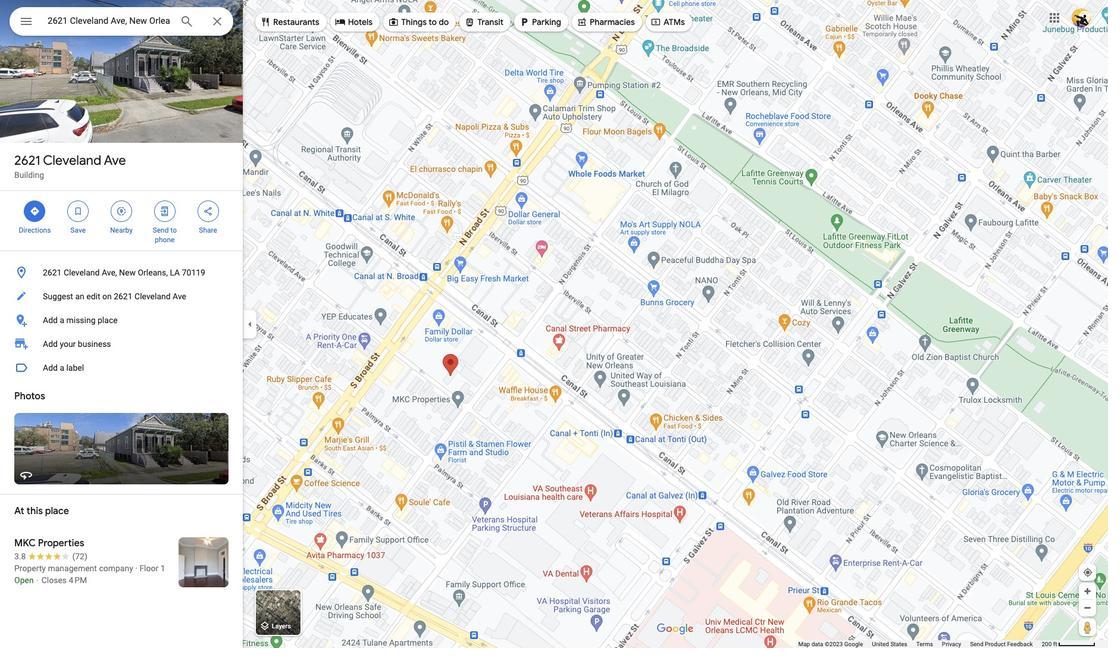 Task type: vqa. For each thing, say whether or not it's contained in the screenshot.
the rightmost Send
yes



Task type: locate. For each thing, give the bounding box(es) containing it.
ft
[[1053, 641, 1057, 648]]

add a missing place button
[[0, 308, 243, 332]]

to left do at the top of page
[[429, 17, 437, 27]]

2621 for ave
[[14, 152, 40, 169]]

2621 cleveland ave main content
[[0, 0, 243, 648]]

add inside add a label button
[[43, 363, 58, 373]]

1 horizontal spatial ave
[[173, 292, 186, 301]]

3 add from the top
[[43, 363, 58, 373]]

cleveland up the an
[[64, 268, 100, 277]]

1 vertical spatial add
[[43, 339, 58, 349]]

send product feedback button
[[970, 640, 1033, 648]]

0 vertical spatial send
[[153, 226, 169, 235]]

 button
[[10, 7, 43, 38]]

mkc
[[14, 537, 36, 549]]

terms
[[917, 641, 933, 648]]

1 vertical spatial send
[[970, 641, 984, 648]]

0 vertical spatial to
[[429, 17, 437, 27]]

 parking
[[519, 15, 561, 29]]

0 vertical spatial cleveland
[[43, 152, 101, 169]]

2621 up suggest
[[43, 268, 62, 277]]

1 horizontal spatial send
[[970, 641, 984, 648]]

add left label
[[43, 363, 58, 373]]

ave down la
[[173, 292, 186, 301]]

transit
[[478, 17, 504, 27]]

1 add from the top
[[43, 315, 58, 325]]

cleveland inside 2621 cleveland ave building
[[43, 152, 101, 169]]

footer
[[798, 640, 1042, 648]]

©2023
[[825, 641, 843, 648]]

la
[[170, 268, 180, 277]]

pharmacies
[[590, 17, 635, 27]]

footer inside the google maps 'element'
[[798, 640, 1042, 648]]

to inside send to phone
[[170, 226, 177, 235]]

place right this
[[45, 505, 69, 517]]

property
[[14, 564, 46, 573]]

privacy
[[942, 641, 961, 648]]

share
[[199, 226, 217, 235]]

1 vertical spatial 2621
[[43, 268, 62, 277]]

2621 inside 2621 cleveland ave building
[[14, 152, 40, 169]]

a left missing at the left of the page
[[60, 315, 64, 325]]

0 horizontal spatial 2621
[[14, 152, 40, 169]]

1 horizontal spatial place
[[98, 315, 118, 325]]

layers
[[272, 623, 291, 631]]

cleveland for ave,
[[64, 268, 100, 277]]


[[651, 15, 661, 29]]

ave up 
[[104, 152, 126, 169]]

2 add from the top
[[43, 339, 58, 349]]

restaurants
[[273, 17, 319, 27]]

at this place
[[14, 505, 69, 517]]

0 horizontal spatial to
[[170, 226, 177, 235]]

send up phone
[[153, 226, 169, 235]]

show your location image
[[1083, 567, 1093, 578]]

edit
[[86, 292, 100, 301]]

ave
[[104, 152, 126, 169], [173, 292, 186, 301]]

suggest an edit on 2621 cleveland ave
[[43, 292, 186, 301]]

google account: ben nelson  
(ben.nelson1980@gmail.com) image
[[1072, 8, 1091, 27]]

0 vertical spatial add
[[43, 315, 58, 325]]

2 vertical spatial 2621
[[114, 292, 132, 301]]

send left the product
[[970, 641, 984, 648]]

data
[[812, 641, 823, 648]]

place down on
[[98, 315, 118, 325]]

2621 for ave,
[[43, 268, 62, 277]]

1 vertical spatial a
[[60, 363, 64, 373]]

cleveland inside 'button'
[[64, 268, 100, 277]]

0 vertical spatial a
[[60, 315, 64, 325]]

ave inside button
[[173, 292, 186, 301]]

ave inside 2621 cleveland ave building
[[104, 152, 126, 169]]

add inside "add your business" link
[[43, 339, 58, 349]]

cleveland inside button
[[135, 292, 171, 301]]

0 vertical spatial 2621
[[14, 152, 40, 169]]

a left label
[[60, 363, 64, 373]]

200
[[1042, 641, 1052, 648]]

cleveland
[[43, 152, 101, 169], [64, 268, 100, 277], [135, 292, 171, 301]]

0 horizontal spatial ave
[[104, 152, 126, 169]]

phone
[[155, 236, 175, 244]]

add down suggest
[[43, 315, 58, 325]]

send for send to phone
[[153, 226, 169, 235]]

to up phone
[[170, 226, 177, 235]]

united
[[872, 641, 889, 648]]


[[116, 205, 127, 218]]

2621 cleveland ave building
[[14, 152, 126, 180]]

a
[[60, 315, 64, 325], [60, 363, 64, 373]]

place
[[98, 315, 118, 325], [45, 505, 69, 517]]

terms button
[[917, 640, 933, 648]]

2621 right on
[[114, 292, 132, 301]]


[[388, 15, 399, 29]]

1 vertical spatial cleveland
[[64, 268, 100, 277]]

1 vertical spatial place
[[45, 505, 69, 517]]

0 horizontal spatial send
[[153, 226, 169, 235]]

cleveland down orleans,
[[135, 292, 171, 301]]

2621 up 'building'
[[14, 152, 40, 169]]

2621 inside 'button'
[[43, 268, 62, 277]]

add a label button
[[0, 356, 243, 380]]

add inside add a missing place button
[[43, 315, 58, 325]]

ave,
[[102, 268, 117, 277]]

2 vertical spatial cleveland
[[135, 292, 171, 301]]

management
[[48, 564, 97, 573]]

photos
[[14, 390, 45, 402]]

company
[[99, 564, 133, 573]]

open
[[14, 576, 34, 585]]

1 horizontal spatial 2621
[[43, 268, 62, 277]]

map data ©2023 google
[[798, 641, 863, 648]]

feedback
[[1007, 641, 1033, 648]]

suggest an edit on 2621 cleveland ave button
[[0, 285, 243, 308]]

show street view coverage image
[[1079, 618, 1096, 636]]

1 horizontal spatial to
[[429, 17, 437, 27]]

send
[[153, 226, 169, 235], [970, 641, 984, 648]]

on
[[102, 292, 112, 301]]

footer containing map data ©2023 google
[[798, 640, 1042, 648]]

to
[[429, 17, 437, 27], [170, 226, 177, 235]]

2 a from the top
[[60, 363, 64, 373]]

send to phone
[[153, 226, 177, 244]]

 hotels
[[335, 15, 373, 29]]

actions for 2621 cleveland ave region
[[0, 191, 243, 251]]

0 horizontal spatial place
[[45, 505, 69, 517]]

3.8 stars 72 reviews image
[[14, 551, 87, 562]]

1 a from the top
[[60, 315, 64, 325]]

0 vertical spatial place
[[98, 315, 118, 325]]

0 vertical spatial ave
[[104, 152, 126, 169]]

suggest
[[43, 292, 73, 301]]

save
[[70, 226, 86, 235]]

add left your
[[43, 339, 58, 349]]

send inside button
[[970, 641, 984, 648]]

2621
[[14, 152, 40, 169], [43, 268, 62, 277], [114, 292, 132, 301]]

1 vertical spatial to
[[170, 226, 177, 235]]

2 vertical spatial add
[[43, 363, 58, 373]]


[[464, 15, 475, 29]]

 restaurants
[[260, 15, 319, 29]]

add
[[43, 315, 58, 325], [43, 339, 58, 349], [43, 363, 58, 373]]

nearby
[[110, 226, 133, 235]]

send for send product feedback
[[970, 641, 984, 648]]

send inside send to phone
[[153, 226, 169, 235]]

2 horizontal spatial 2621
[[114, 292, 132, 301]]

a for missing
[[60, 315, 64, 325]]

cleveland up 'building'
[[43, 152, 101, 169]]

1 vertical spatial ave
[[173, 292, 186, 301]]

None field
[[48, 14, 170, 28]]

 search field
[[10, 7, 233, 38]]

zoom out image
[[1083, 604, 1092, 612]]

add for add a label
[[43, 363, 58, 373]]

collapse side panel image
[[243, 318, 257, 331]]

new
[[119, 268, 136, 277]]

·
[[135, 564, 137, 573]]



Task type: describe. For each thing, give the bounding box(es) containing it.
200 ft
[[1042, 641, 1057, 648]]

an
[[75, 292, 84, 301]]

hotels
[[348, 17, 373, 27]]

2621 inside button
[[114, 292, 132, 301]]

2621 cleveland ave, new orleans, la 70119
[[43, 268, 205, 277]]

at
[[14, 505, 24, 517]]

3.8
[[14, 552, 26, 561]]

google
[[844, 641, 863, 648]]

business
[[78, 339, 111, 349]]

(72)
[[72, 552, 87, 561]]

⋅
[[36, 576, 39, 585]]

200 ft button
[[1042, 641, 1096, 648]]

directions
[[19, 226, 51, 235]]

none field inside 2621 cleveland ave, new orleans, la 70119 field
[[48, 14, 170, 28]]

 pharmacies
[[577, 15, 635, 29]]


[[335, 15, 346, 29]]

add your business
[[43, 339, 111, 349]]

to inside  things to do
[[429, 17, 437, 27]]

mkc properties
[[14, 537, 84, 549]]

label
[[66, 363, 84, 373]]

united states button
[[872, 640, 908, 648]]

property management company · floor 1 open ⋅ closes 4 pm
[[14, 564, 165, 585]]

4 pm
[[69, 576, 87, 585]]

privacy button
[[942, 640, 961, 648]]


[[159, 205, 170, 218]]

do
[[439, 17, 449, 27]]

 transit
[[464, 15, 504, 29]]


[[260, 15, 271, 29]]

2621 Cleveland Ave, New Orleans, LA 70119 field
[[10, 7, 233, 36]]

place inside button
[[98, 315, 118, 325]]

united states
[[872, 641, 908, 648]]

cleveland for ave
[[43, 152, 101, 169]]

states
[[891, 641, 908, 648]]

2621 cleveland ave, new orleans, la 70119 button
[[0, 261, 243, 285]]


[[577, 15, 587, 29]]

add a label
[[43, 363, 84, 373]]

a for label
[[60, 363, 64, 373]]


[[203, 205, 213, 218]]


[[519, 15, 530, 29]]

map
[[798, 641, 810, 648]]

1
[[161, 564, 165, 573]]

things
[[401, 17, 427, 27]]

missing
[[66, 315, 96, 325]]

send product feedback
[[970, 641, 1033, 648]]

70119
[[182, 268, 205, 277]]

add your business link
[[0, 332, 243, 356]]

 atms
[[651, 15, 685, 29]]

building
[[14, 170, 44, 180]]

properties
[[38, 537, 84, 549]]

product
[[985, 641, 1006, 648]]

atms
[[664, 17, 685, 27]]

parking
[[532, 17, 561, 27]]


[[19, 13, 33, 30]]

add for add your business
[[43, 339, 58, 349]]


[[73, 205, 83, 218]]

orleans,
[[138, 268, 168, 277]]

this
[[27, 505, 43, 517]]

zoom in image
[[1083, 587, 1092, 596]]

add for add a missing place
[[43, 315, 58, 325]]

 things to do
[[388, 15, 449, 29]]

add a missing place
[[43, 315, 118, 325]]


[[29, 205, 40, 218]]

closes
[[41, 576, 67, 585]]

floor
[[140, 564, 158, 573]]

your
[[60, 339, 76, 349]]

google maps element
[[0, 0, 1108, 648]]



